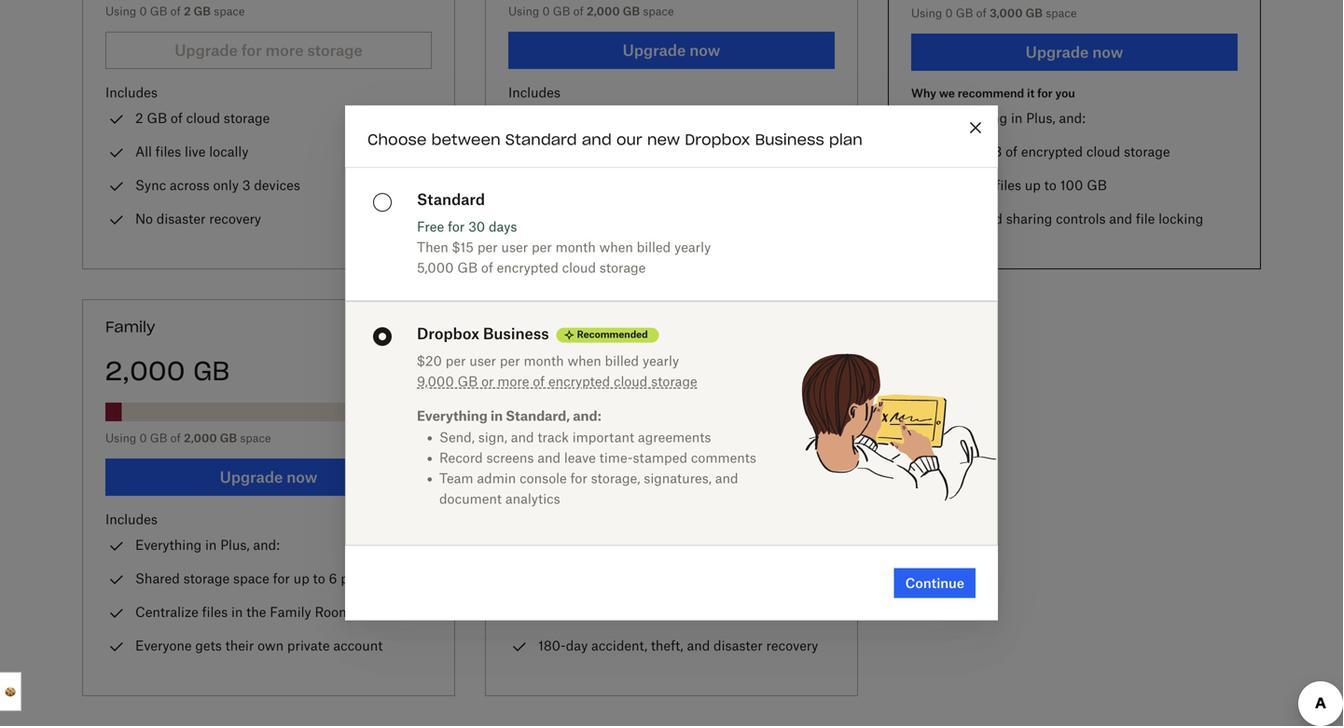 Task type: describe. For each thing, give the bounding box(es) containing it.
sign,
[[478, 430, 507, 445]]

1 horizontal spatial to
[[1044, 177, 1057, 193]]

storage right the shared at bottom left
[[183, 571, 230, 587]]

room
[[315, 604, 351, 620]]

per up more
[[500, 353, 520, 369]]

choose between standard and our new dropbox business plan
[[367, 130, 863, 149]]

choose between standard and our new dropbox business plan element
[[367, 128, 976, 152]]

shared storage space for up to 6 people
[[135, 571, 382, 587]]

analytics
[[505, 491, 560, 507]]

6
[[329, 571, 337, 587]]

why
[[911, 86, 936, 100]]

signatures,
[[644, 471, 712, 487]]

new
[[647, 130, 680, 149]]

1 vertical spatial everything in plus, and:
[[135, 537, 280, 553]]

in up shared storage space for up to 6 people
[[205, 537, 217, 553]]

console inside everything in standard, and: send, sign, and track important agreements record screens and leave time-stamped comments team admin console for storage, signatures, and document analytics
[[520, 471, 567, 487]]

important
[[572, 430, 634, 445]]

0 vertical spatial 3,000
[[990, 6, 1023, 20]]

0 vertical spatial family
[[105, 318, 155, 337]]

for right it
[[1037, 86, 1053, 100]]

across
[[170, 177, 210, 193]]

Dropbox Business radio
[[373, 327, 392, 346]]

sync
[[135, 177, 166, 193]]

no
[[135, 211, 153, 227]]

1 horizontal spatial dropbox
[[685, 130, 750, 149]]

everything inside everything in standard, and: send, sign, and track important agreements record screens and leave time-stamped comments team admin console for storage, signatures, and document analytics
[[417, 411, 488, 424]]

using 0 gb of 3,000 gb space
[[911, 6, 1077, 20]]

billed inside free for 30 days then $15 per user per month when billed yearly 5,000 gb of encrypted cloud storage
[[637, 239, 671, 255]]

controls
[[1056, 211, 1106, 227]]

admin inside everything in standard, and: send, sign, and track important agreements record screens and leave time-stamped comments team admin console for storage, signatures, and document analytics
[[477, 471, 516, 487]]

centralize
[[135, 604, 199, 620]]

or
[[481, 374, 494, 390]]

1 vertical spatial business
[[483, 325, 549, 343]]

1 vertical spatial admin
[[728, 604, 767, 620]]

sharing
[[1006, 211, 1052, 227]]

2,000 gb
[[105, 354, 229, 388]]

everyone
[[135, 638, 192, 654]]

in up their
[[231, 604, 243, 620]]

leave
[[564, 450, 596, 466]]

standard,
[[506, 411, 570, 424]]

0 vertical spatial and:
[[1059, 110, 1085, 126]]

1 vertical spatial standard
[[417, 190, 485, 209]]

between
[[431, 130, 501, 149]]

includes for everything in plus, and:
[[105, 512, 157, 527]]

automatically
[[685, 144, 768, 159]]

storage inside free for 30 days then $15 per user per month when billed yearly 5,000 gb of encrypted cloud storage
[[600, 260, 646, 276]]

0 vertical spatial disaster
[[157, 211, 206, 227]]

2 vertical spatial 2,000
[[184, 431, 217, 445]]

using 0 gb of 2 gb space
[[105, 4, 245, 18]]

yearly inside free for 30 days then $15 per user per month when billed yearly 5,000 gb of encrypted cloud storage
[[674, 239, 711, 255]]

file
[[1136, 211, 1155, 227]]

send,
[[439, 430, 475, 445]]

storage,
[[591, 471, 640, 487]]

transfer
[[941, 177, 992, 193]]

day
[[566, 638, 588, 654]]

everything in standard, and: send, sign, and track important agreements record screens and leave time-stamped comments team admin console for storage, signatures, and document analytics
[[417, 411, 756, 507]]

folder
[[354, 604, 390, 620]]

yearly inside the $20 per user per month when billed yearly 9,000 gb or more of encrypted cloud storage
[[643, 353, 679, 369]]

5,000 up time-
[[587, 431, 620, 445]]

team
[[439, 471, 473, 487]]

all
[[135, 144, 152, 159]]

0 horizontal spatial everything
[[135, 537, 202, 553]]

drive
[[651, 144, 681, 159]]

recommend
[[958, 86, 1024, 100]]

why we recommend it for you
[[911, 86, 1075, 100]]

1 vertical spatial dropbox
[[417, 325, 479, 343]]

hard
[[619, 144, 647, 159]]

and left 'file'
[[1109, 211, 1132, 227]]

in down why we recommend it for you
[[1011, 110, 1023, 126]]

1 horizontal spatial everything in plus, and:
[[941, 110, 1085, 126]]

business inside choose between standard and our new dropbox business plan element
[[755, 130, 824, 149]]

files for transfer
[[996, 177, 1021, 193]]

2 the from the left
[[705, 604, 724, 620]]

0 vertical spatial recovery
[[209, 211, 261, 227]]

includes for free up your hard drive automatically
[[508, 84, 560, 100]]

free up your hard drive automatically
[[538, 144, 768, 159]]

gb inside the $20 per user per month when billed yearly 9,000 gb or more of encrypted cloud storage
[[458, 374, 478, 390]]

shared
[[135, 571, 180, 587]]

encrypted inside the $20 per user per month when billed yearly 9,000 gb or more of encrypted cloud storage
[[548, 374, 610, 390]]

centralize files in the family room folder
[[135, 604, 390, 620]]

only
[[213, 177, 239, 193]]

free for free for 30 days then $15 per user per month when billed yearly 5,000 gb of encrypted cloud storage
[[417, 219, 444, 235]]

no disaster recovery
[[135, 211, 261, 227]]

our
[[616, 130, 642, 149]]

gets
[[195, 638, 222, 654]]

record
[[439, 450, 483, 466]]

Standard radio
[[373, 193, 392, 212]]

0 vertical spatial standard
[[505, 130, 577, 149]]

1 vertical spatial console
[[771, 604, 818, 620]]

sync across only 3 devices
[[135, 177, 300, 193]]

for up centralize files in the family room folder
[[273, 571, 290, 587]]

1 vertical spatial 2,000
[[105, 354, 185, 388]]

account
[[333, 638, 383, 654]]

month inside free for 30 days then $15 per user per month when billed yearly 5,000 gb of encrypted cloud storage
[[555, 239, 596, 255]]

transfer files up to 100 gb
[[941, 177, 1107, 193]]

track
[[538, 430, 569, 445]]

user inside the $20 per user per month when billed yearly 9,000 gb or more of encrypted cloud storage
[[469, 353, 496, 369]]

we
[[939, 86, 955, 100]]

storage down 'comments'
[[721, 537, 767, 553]]

2 horizontal spatial everything
[[941, 110, 1007, 126]]

for inside free for 30 days then $15 per user per month when billed yearly 5,000 gb of encrypted cloud storage
[[448, 219, 465, 235]]

it
[[1027, 86, 1035, 100]]

accident,
[[591, 638, 647, 654]]

includes for 2 gb of cloud storage
[[105, 84, 157, 100]]

30
[[468, 219, 485, 235]]

180-day accident, theft, and disaster recovery
[[538, 638, 818, 654]]

monitor team activity with the admin console
[[538, 604, 818, 620]]

activity
[[625, 604, 670, 620]]

5,000 inside free for 30 days then $15 per user per month when billed yearly 5,000 gb of encrypted cloud storage
[[417, 260, 454, 276]]

choose
[[367, 130, 427, 149]]

locking
[[1159, 211, 1203, 227]]

their
[[225, 638, 254, 654]]

monitor
[[538, 604, 587, 620]]

all files live locally
[[135, 144, 249, 159]]

continue button
[[894, 569, 976, 599]]

recommended
[[577, 331, 648, 340]]

5,000 down analytics
[[538, 537, 575, 553]]

private
[[287, 638, 330, 654]]

9,000
[[417, 374, 454, 390]]



Task type: locate. For each thing, give the bounding box(es) containing it.
0 horizontal spatial user
[[469, 353, 496, 369]]

free left your
[[538, 144, 565, 159]]

0 vertical spatial plus,
[[1026, 110, 1055, 126]]

0 vertical spatial 2
[[184, 4, 191, 18]]

everything up the shared at bottom left
[[135, 537, 202, 553]]

5,000 up standard,
[[508, 354, 589, 388]]

files right all
[[155, 144, 181, 159]]

stamped
[[633, 450, 687, 466]]

0 vertical spatial up
[[569, 144, 585, 159]]

everything up send,
[[417, 411, 488, 424]]

2 gb of cloud storage
[[135, 110, 270, 126]]

2 vertical spatial everything
[[135, 537, 202, 553]]

100
[[1060, 177, 1083, 193]]

cloud
[[186, 110, 220, 126], [1086, 144, 1120, 159], [562, 260, 596, 276], [614, 374, 648, 390], [683, 537, 717, 553]]

0 horizontal spatial free
[[417, 219, 444, 235]]

0 horizontal spatial admin
[[477, 471, 516, 487]]

storage up 'file'
[[1124, 144, 1170, 159]]

user inside free for 30 days then $15 per user per month when billed yearly 5,000 gb of encrypted cloud storage
[[501, 239, 528, 255]]

when down recommended
[[567, 353, 601, 369]]

plus, up shared storage space for up to 6 people
[[220, 537, 250, 553]]

plus, down it
[[1026, 110, 1055, 126]]

1 horizontal spatial the
[[705, 604, 724, 620]]

standard up 30
[[417, 190, 485, 209]]

2 vertical spatial and:
[[253, 537, 280, 553]]

3,000 up transfer
[[941, 144, 978, 159]]

1 vertical spatial and:
[[573, 411, 601, 424]]

comments
[[691, 450, 756, 466]]

0 vertical spatial files
[[155, 144, 181, 159]]

everything in plus, and:
[[941, 110, 1085, 126], [135, 537, 280, 553]]

0 vertical spatial yearly
[[674, 239, 711, 255]]

with
[[674, 604, 701, 620]]

standard left your
[[505, 130, 577, 149]]

cloud up recommended
[[562, 260, 596, 276]]

per right $15
[[532, 239, 552, 255]]

people
[[341, 571, 382, 587]]

1 vertical spatial when
[[567, 353, 601, 369]]

0 vertical spatial billed
[[637, 239, 671, 255]]

1 horizontal spatial plus,
[[1026, 110, 1055, 126]]

everything down recommend
[[941, 110, 1007, 126]]

family up private
[[270, 604, 311, 620]]

and down 'comments'
[[715, 471, 738, 487]]

1 horizontal spatial and:
[[573, 411, 601, 424]]

and: inside everything in standard, and: send, sign, and track important agreements record screens and leave time-stamped comments team admin console for storage, signatures, and document analytics
[[573, 411, 601, 424]]

time-
[[599, 450, 633, 466]]

plan
[[829, 130, 863, 149]]

3
[[242, 177, 250, 193]]

0 vertical spatial dropbox
[[685, 130, 750, 149]]

1 horizontal spatial 2
[[184, 4, 191, 18]]

0 horizontal spatial 2
[[135, 110, 143, 126]]

3,000
[[990, 6, 1023, 20], [941, 144, 978, 159]]

up left your
[[569, 144, 585, 159]]

storage up locally at the top left of the page
[[224, 110, 270, 126]]

1 the from the left
[[246, 604, 266, 620]]

of inside the $20 per user per month when billed yearly 9,000 gb or more of encrypted cloud storage
[[533, 374, 545, 390]]

then
[[417, 239, 448, 255]]

1 horizontal spatial everything
[[417, 411, 488, 424]]

gb
[[150, 4, 167, 18], [194, 4, 211, 18], [553, 4, 570, 18], [623, 4, 640, 18], [956, 6, 973, 20], [1025, 6, 1043, 20], [147, 110, 167, 126], [982, 144, 1002, 159], [1087, 177, 1107, 193], [457, 260, 478, 276], [193, 354, 229, 388], [597, 354, 633, 388], [458, 374, 478, 390], [150, 431, 167, 445], [220, 431, 237, 445], [553, 431, 570, 445], [622, 431, 640, 445], [579, 537, 599, 553]]

advanced sharing controls and file locking
[[941, 211, 1203, 227]]

0 horizontal spatial to
[[313, 571, 325, 587]]

0 horizontal spatial console
[[520, 471, 567, 487]]

per right $20
[[446, 353, 466, 369]]

choose between standard and our new dropbox business plan dialog
[[345, 106, 998, 621]]

for
[[1037, 86, 1053, 100], [448, 219, 465, 235], [570, 471, 587, 487], [273, 571, 290, 587]]

cloud up controls
[[1086, 144, 1120, 159]]

1 vertical spatial family
[[270, 604, 311, 620]]

and down track
[[537, 450, 561, 466]]

2 vertical spatial files
[[202, 604, 228, 620]]

encrypted down days
[[497, 260, 559, 276]]

0 horizontal spatial plus,
[[220, 537, 250, 553]]

1 vertical spatial yearly
[[643, 353, 679, 369]]

0 vertical spatial month
[[555, 239, 596, 255]]

in inside everything in standard, and: send, sign, and track important agreements record screens and leave time-stamped comments team admin console for storage, signatures, and document analytics
[[491, 411, 503, 424]]

0 horizontal spatial up
[[293, 571, 309, 587]]

0 vertical spatial to
[[1044, 177, 1057, 193]]

free
[[538, 144, 565, 159], [417, 219, 444, 235]]

dropbox
[[685, 130, 750, 149], [417, 325, 479, 343]]

free for 30 days then $15 per user per month when billed yearly 5,000 gb of encrypted cloud storage
[[417, 219, 711, 276]]

storage up agreements on the bottom of page
[[651, 374, 697, 390]]

dropbox right drive
[[685, 130, 750, 149]]

admin down 'screens'
[[477, 471, 516, 487]]

document
[[439, 491, 502, 507]]

1 vertical spatial month
[[524, 353, 564, 369]]

agreements
[[638, 430, 711, 445]]

0
[[139, 4, 147, 18], [542, 4, 550, 18], [945, 6, 953, 20], [139, 431, 147, 445], [542, 431, 550, 445]]

encrypted
[[1021, 144, 1083, 159], [497, 260, 559, 276], [548, 374, 610, 390], [618, 537, 680, 553]]

standard up the $20 per user per month when billed yearly 9,000 gb or more of encrypted cloud storage
[[508, 318, 580, 337]]

disaster down across
[[157, 211, 206, 227]]

files for all
[[155, 144, 181, 159]]

per down 30
[[477, 239, 498, 255]]

continue
[[905, 576, 964, 592]]

in up sign,
[[491, 411, 503, 424]]

month
[[555, 239, 596, 255], [524, 353, 564, 369]]

gb inside free for 30 days then $15 per user per month when billed yearly 5,000 gb of encrypted cloud storage
[[457, 260, 478, 276]]

1 vertical spatial billed
[[605, 353, 639, 369]]

team
[[590, 604, 622, 620]]

for down leave
[[570, 471, 587, 487]]

2 horizontal spatial and:
[[1059, 110, 1085, 126]]

0 vertical spatial everything in plus, and:
[[941, 110, 1085, 126]]

1 vertical spatial free
[[417, 219, 444, 235]]

0 horizontal spatial using 0 gb of 2,000 gb space
[[105, 431, 271, 445]]

family up 2,000 gb on the left
[[105, 318, 155, 337]]

$20 per user per month when billed yearly 9,000 gb or more of encrypted cloud storage
[[417, 353, 697, 390]]

family
[[105, 318, 155, 337], [270, 604, 311, 620]]

0 vertical spatial console
[[520, 471, 567, 487]]

more
[[497, 374, 529, 390]]

$20
[[417, 353, 442, 369]]

locally
[[209, 144, 249, 159]]

of
[[170, 4, 181, 18], [573, 4, 584, 18], [976, 6, 987, 20], [171, 110, 183, 126], [1006, 144, 1018, 159], [481, 260, 493, 276], [533, 374, 545, 390], [170, 431, 181, 445], [573, 431, 584, 445], [602, 537, 614, 553]]

user
[[501, 239, 528, 255], [469, 353, 496, 369]]

days
[[489, 219, 517, 235]]

1 vertical spatial 2
[[135, 110, 143, 126]]

1 horizontal spatial admin
[[728, 604, 767, 620]]

per
[[477, 239, 498, 255], [532, 239, 552, 255], [446, 353, 466, 369], [500, 353, 520, 369]]

up left 6
[[293, 571, 309, 587]]

everyone gets their own private account
[[135, 638, 383, 654]]

standard
[[505, 130, 577, 149], [417, 190, 485, 209], [508, 318, 580, 337]]

0 horizontal spatial files
[[155, 144, 181, 159]]

1 horizontal spatial free
[[538, 144, 565, 159]]

in
[[1011, 110, 1023, 126], [491, 411, 503, 424], [205, 537, 217, 553], [231, 604, 243, 620]]

and up 'screens'
[[511, 430, 534, 445]]

cloud up the with
[[683, 537, 717, 553]]

and: down you
[[1059, 110, 1085, 126]]

0 vertical spatial when
[[599, 239, 633, 255]]

0 horizontal spatial business
[[483, 325, 549, 343]]

0 horizontal spatial everything in plus, and:
[[135, 537, 280, 553]]

cloud up the live
[[186, 110, 220, 126]]

and left our
[[582, 130, 612, 149]]

0 horizontal spatial 3,000
[[941, 144, 978, 159]]

and
[[582, 130, 612, 149], [1109, 211, 1132, 227], [511, 430, 534, 445], [537, 450, 561, 466], [715, 471, 738, 487], [687, 638, 710, 654]]

free inside free for 30 days then $15 per user per month when billed yearly 5,000 gb of encrypted cloud storage
[[417, 219, 444, 235]]

when inside free for 30 days then $15 per user per month when billed yearly 5,000 gb of encrypted cloud storage
[[599, 239, 633, 255]]

the right the with
[[705, 604, 724, 620]]

user up or
[[469, 353, 496, 369]]

and right the theft,
[[687, 638, 710, 654]]

admin right the with
[[728, 604, 767, 620]]

3,000 gb of encrypted cloud storage
[[941, 144, 1170, 159]]

cloud inside the $20 per user per month when billed yearly 9,000 gb or more of encrypted cloud storage
[[614, 374, 648, 390]]

1 vertical spatial up
[[1025, 177, 1041, 193]]

up up sharing
[[1025, 177, 1041, 193]]

1 horizontal spatial recovery
[[766, 638, 818, 654]]

0 horizontal spatial and:
[[253, 537, 280, 553]]

own
[[258, 638, 284, 654]]

to
[[1044, 177, 1057, 193], [313, 571, 325, 587]]

1 vertical spatial disaster
[[714, 638, 763, 654]]

0 vertical spatial user
[[501, 239, 528, 255]]

cloud inside free for 30 days then $15 per user per month when billed yearly 5,000 gb of encrypted cloud storage
[[562, 260, 596, 276]]

business
[[755, 130, 824, 149], [483, 325, 549, 343]]

1 horizontal spatial up
[[569, 144, 585, 159]]

1 vertical spatial user
[[469, 353, 496, 369]]

2 horizontal spatial up
[[1025, 177, 1041, 193]]

1 horizontal spatial files
[[202, 604, 228, 620]]

0 vertical spatial admin
[[477, 471, 516, 487]]

1 horizontal spatial family
[[270, 604, 311, 620]]

1 vertical spatial using 0 gb of 2,000 gb space
[[105, 431, 271, 445]]

0 vertical spatial 2,000
[[587, 4, 620, 18]]

and: up "using 0 gb of 5,000 gb space"
[[573, 411, 601, 424]]

yearly
[[674, 239, 711, 255], [643, 353, 679, 369]]

0 vertical spatial business
[[755, 130, 824, 149]]

for left 30
[[448, 219, 465, 235]]

for inside everything in standard, and: send, sign, and track important agreements record screens and leave time-stamped comments team admin console for storage, signatures, and document analytics
[[570, 471, 587, 487]]

1 horizontal spatial user
[[501, 239, 528, 255]]

1 horizontal spatial business
[[755, 130, 824, 149]]

3,000 up why we recommend it for you
[[990, 6, 1023, 20]]

and:
[[1059, 110, 1085, 126], [573, 411, 601, 424], [253, 537, 280, 553]]

user down days
[[501, 239, 528, 255]]

storage inside the $20 per user per month when billed yearly 9,000 gb or more of encrypted cloud storage
[[651, 374, 697, 390]]

0 horizontal spatial disaster
[[157, 211, 206, 227]]

plus,
[[1026, 110, 1055, 126], [220, 537, 250, 553]]

up
[[569, 144, 585, 159], [1025, 177, 1041, 193], [293, 571, 309, 587]]

1 vertical spatial to
[[313, 571, 325, 587]]

encrypted up activity
[[618, 537, 680, 553]]

to left the 100
[[1044, 177, 1057, 193]]

to left 6
[[313, 571, 325, 587]]

storage up recommended
[[600, 260, 646, 276]]

1 vertical spatial everything
[[417, 411, 488, 424]]

1 horizontal spatial using 0 gb of 2,000 gb space
[[508, 4, 674, 18]]

encrypted up standard,
[[548, 374, 610, 390]]

the down shared storage space for up to 6 people
[[246, 604, 266, 620]]

disaster down monitor team activity with the admin console
[[714, 638, 763, 654]]

0 horizontal spatial family
[[105, 318, 155, 337]]

billed
[[637, 239, 671, 255], [605, 353, 639, 369]]

1 vertical spatial 3,000
[[941, 144, 978, 159]]

billed inside the $20 per user per month when billed yearly 9,000 gb or more of encrypted cloud storage
[[605, 353, 639, 369]]

2
[[184, 4, 191, 18], [135, 110, 143, 126]]

1 horizontal spatial disaster
[[714, 638, 763, 654]]

your
[[588, 144, 616, 159]]

180-
[[538, 638, 566, 654]]

dropbox up $20
[[417, 325, 479, 343]]

1 horizontal spatial 3,000
[[990, 6, 1023, 20]]

1 vertical spatial files
[[996, 177, 1021, 193]]

5,000 gb
[[508, 354, 633, 388]]

when inside the $20 per user per month when billed yearly 9,000 gb or more of encrypted cloud storage
[[567, 353, 601, 369]]

cloud down recommended
[[614, 374, 648, 390]]

console
[[520, 471, 567, 487], [771, 604, 818, 620]]

advanced
[[941, 211, 1003, 227]]

of inside free for 30 days then $15 per user per month when billed yearly 5,000 gb of encrypted cloud storage
[[481, 260, 493, 276]]

space
[[214, 4, 245, 18], [643, 4, 674, 18], [1046, 6, 1077, 20], [240, 431, 271, 445], [643, 431, 674, 445], [233, 571, 269, 587]]

0 horizontal spatial dropbox
[[417, 325, 479, 343]]

everything
[[941, 110, 1007, 126], [417, 411, 488, 424], [135, 537, 202, 553]]

0 horizontal spatial recovery
[[209, 211, 261, 227]]

files for centralize
[[202, 604, 228, 620]]

0 vertical spatial using 0 gb of 2,000 gb space
[[508, 4, 674, 18]]

1 vertical spatial plus,
[[220, 537, 250, 553]]

business up more
[[483, 325, 549, 343]]

using
[[105, 4, 136, 18], [508, 4, 539, 18], [911, 6, 942, 20], [105, 431, 136, 445], [508, 431, 539, 445]]

2,000
[[587, 4, 620, 18], [105, 354, 185, 388], [184, 431, 217, 445]]

theft,
[[651, 638, 683, 654]]

everything in plus, and: down it
[[941, 110, 1085, 126]]

5,000 down then
[[417, 260, 454, 276]]

using 0 gb of 2,000 gb space
[[508, 4, 674, 18], [105, 431, 271, 445]]

month inside the $20 per user per month when billed yearly 9,000 gb or more of encrypted cloud storage
[[524, 353, 564, 369]]

encrypted inside free for 30 days then $15 per user per month when billed yearly 5,000 gb of encrypted cloud storage
[[497, 260, 559, 276]]

files up gets
[[202, 604, 228, 620]]

2 vertical spatial standard
[[508, 318, 580, 337]]

when up recommended
[[599, 239, 633, 255]]

you
[[1055, 86, 1075, 100]]

2 vertical spatial up
[[293, 571, 309, 587]]

and: up shared storage space for up to 6 people
[[253, 537, 280, 553]]

business left plan
[[755, 130, 824, 149]]

0 vertical spatial everything
[[941, 110, 1007, 126]]

1 horizontal spatial console
[[771, 604, 818, 620]]

everything in plus, and: up the shared at bottom left
[[135, 537, 280, 553]]

free up then
[[417, 219, 444, 235]]

dropbox business
[[417, 325, 549, 343]]

encrypted up the 100
[[1021, 144, 1083, 159]]

free for free up your hard drive automatically
[[538, 144, 565, 159]]

screens
[[486, 450, 534, 466]]

using 0 gb of 5,000 gb space
[[508, 431, 674, 445]]

$15
[[452, 239, 474, 255]]

2 horizontal spatial files
[[996, 177, 1021, 193]]

1 vertical spatial recovery
[[766, 638, 818, 654]]

files up sharing
[[996, 177, 1021, 193]]

5,000 gb of encrypted cloud storage
[[538, 537, 767, 553]]

0 vertical spatial free
[[538, 144, 565, 159]]

0 horizontal spatial the
[[246, 604, 266, 620]]

devices
[[254, 177, 300, 193]]

live
[[185, 144, 206, 159]]



Task type: vqa. For each thing, say whether or not it's contained in the screenshot.
the right the folder
no



